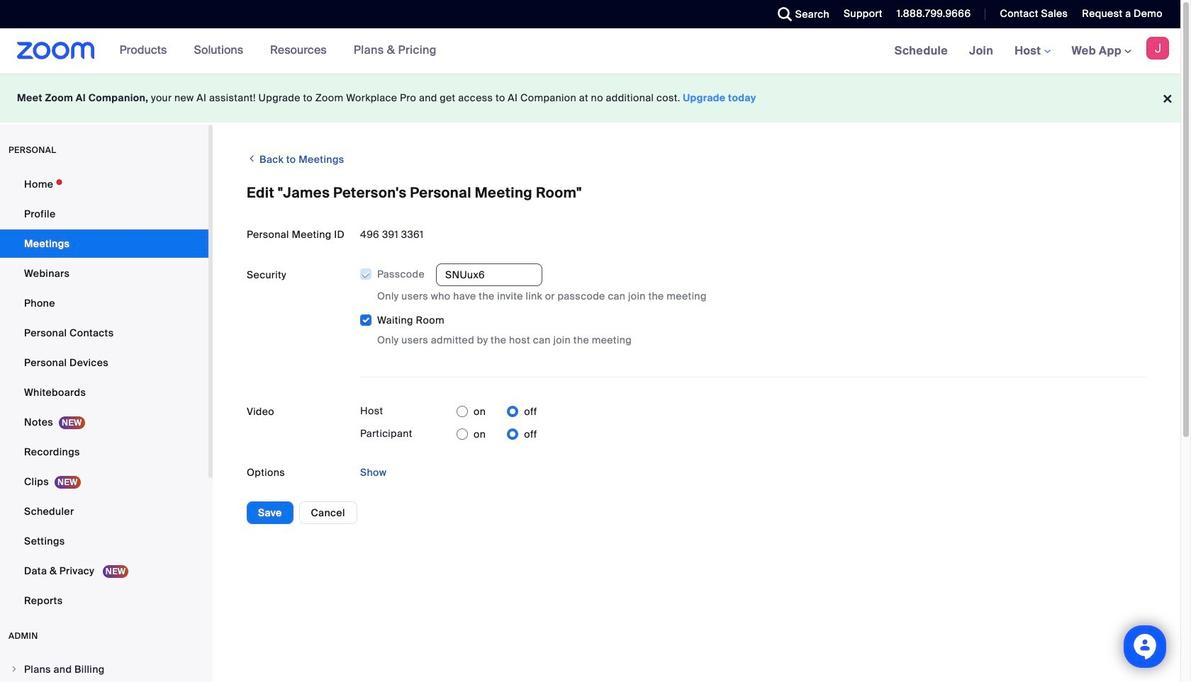 Task type: locate. For each thing, give the bounding box(es) containing it.
None text field
[[436, 264, 542, 287]]

right image
[[10, 666, 18, 674]]

menu item
[[0, 657, 208, 683]]

option group
[[457, 401, 537, 424], [457, 424, 537, 446]]

banner
[[0, 28, 1181, 74]]

footer
[[0, 74, 1181, 123]]

2 option group from the top
[[457, 424, 537, 446]]

product information navigation
[[109, 28, 447, 74]]

1 option group from the top
[[457, 401, 537, 424]]

zoom logo image
[[17, 42, 95, 60]]

group
[[360, 264, 1147, 348]]



Task type: vqa. For each thing, say whether or not it's contained in the screenshot.
1st option group
yes



Task type: describe. For each thing, give the bounding box(es) containing it.
left image
[[247, 152, 257, 166]]

meetings navigation
[[884, 28, 1181, 74]]

personal menu menu
[[0, 170, 208, 617]]

profile picture image
[[1147, 37, 1169, 60]]



